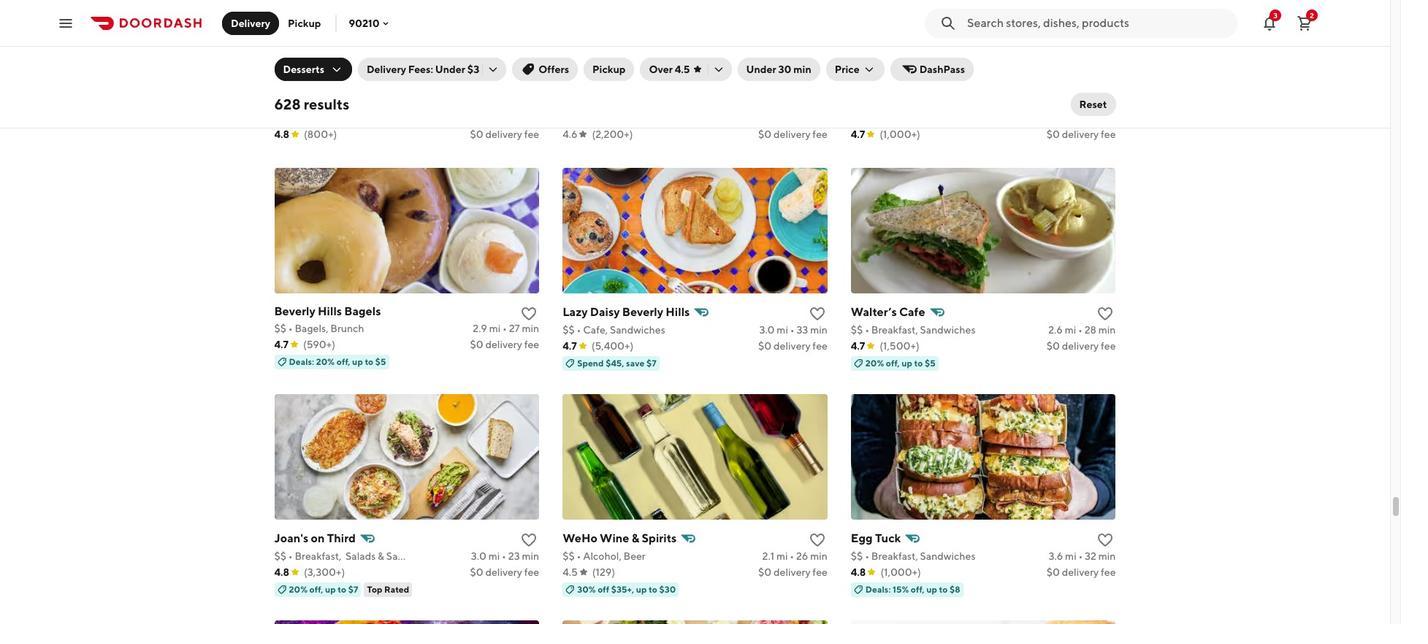 Task type: describe. For each thing, give the bounding box(es) containing it.
15%
[[893, 584, 909, 595]]

deals: 15% off, up to $8
[[866, 584, 960, 595]]

$​0 delivery fee down 3.2 mi • 31 min
[[1047, 128, 1116, 140]]

4.8 down 628
[[274, 128, 289, 140]]

min for 3.0 mi • 33 min
[[810, 324, 828, 336]]

(5,400+)
[[592, 340, 634, 352]]

reset button
[[1071, 93, 1116, 116]]

egg
[[851, 532, 873, 546]]

fee for 2.1 mi • 26 min
[[813, 567, 828, 578]]

rated
[[384, 584, 409, 595]]

weho
[[563, 532, 598, 546]]

(590+)
[[303, 339, 335, 350]]

tuck
[[875, 532, 901, 546]]

salads
[[346, 551, 376, 562]]

spend $45, save $7
[[577, 358, 657, 369]]

23
[[508, 551, 520, 562]]

click to add this store to your saved list image for weho wine & spirits
[[809, 532, 826, 549]]

earthbar
[[274, 93, 322, 107]]

over
[[649, 64, 673, 75]]

$​0 delivery fee for 28
[[1047, 340, 1116, 352]]

(2,200+)
[[592, 128, 633, 140]]

3.0 mi • 23 min
[[471, 551, 539, 562]]

$​0 delivery fee for 23
[[470, 567, 539, 578]]

egg tuck
[[851, 532, 901, 546]]

click to add this store to your saved list image for egg tuck
[[1097, 532, 1115, 549]]

4.8 for egg tuck
[[851, 567, 866, 578]]

$$ • breakfast,  salads & sandwiches
[[274, 551, 442, 562]]

4.8 for joan's on third
[[274, 567, 289, 578]]

2.1
[[762, 551, 775, 562]]

off, down the 'brunch'
[[337, 356, 350, 367]]

cafe
[[899, 305, 925, 319]]

desserts button
[[274, 58, 352, 81]]

1 horizontal spatial hills
[[666, 305, 690, 319]]

mi for lazy daisy beverly hills
[[777, 324, 788, 336]]

31
[[1087, 112, 1097, 124]]

2.9 mi • 27 min
[[473, 323, 539, 334]]

$​0 for 3.6 mi • 32 min
[[1047, 567, 1060, 578]]

• left 23
[[502, 551, 506, 562]]

(3,300+)
[[304, 567, 345, 578]]

3
[[1274, 11, 1278, 19]]

1 horizontal spatial pickup
[[593, 64, 626, 75]]

0 horizontal spatial beverly
[[274, 304, 315, 318]]

0 vertical spatial $7
[[647, 358, 657, 369]]

under inside button
[[746, 64, 776, 75]]

mi for walter's cafe
[[1065, 324, 1076, 336]]

0 horizontal spatial $5
[[375, 356, 386, 367]]

off, down (1,500+)
[[886, 358, 900, 369]]

• left bagels,
[[288, 323, 293, 334]]

4.7 for (1,000+)
[[851, 128, 865, 140]]

lazy
[[563, 305, 588, 319]]

32
[[1085, 551, 1097, 562]]

to down the (3,300+)
[[338, 584, 346, 595]]

90210
[[349, 17, 380, 29]]

mi for egg tuck
[[1065, 551, 1077, 562]]

$3
[[467, 64, 479, 75]]

open menu image
[[57, 14, 75, 32]]

price
[[835, 64, 860, 75]]

0 horizontal spatial pickup
[[288, 17, 321, 29]]

2.1 mi • 26 min
[[762, 551, 828, 562]]

3.0 mi • 33 min
[[759, 324, 828, 336]]

delivery left 4.6
[[485, 128, 522, 140]]

spirits
[[642, 532, 677, 546]]

click to add this store to your saved list image for lazy daisy beverly hills
[[809, 305, 826, 323]]

delivery fees: under $3
[[367, 64, 479, 75]]

20% for 20% off, up to $7
[[289, 584, 308, 595]]

0 vertical spatial pickup button
[[279, 11, 330, 35]]

save
[[626, 358, 645, 369]]

fee for 2.9 mi • 27 min
[[524, 339, 539, 350]]

1 under from the left
[[435, 64, 465, 75]]

on
[[311, 532, 325, 546]]

offers
[[539, 64, 569, 75]]

top
[[367, 584, 382, 595]]

$​0 for 2.9 mi • 27 min
[[470, 339, 483, 350]]

mi right 2.9
[[489, 323, 501, 334]]

reset
[[1080, 99, 1107, 110]]

delivery for 23
[[485, 567, 522, 578]]

fee for 3.0 mi • 33 min
[[813, 340, 828, 352]]

$​0 delivery fee left 4.6
[[470, 128, 539, 140]]

33
[[797, 324, 808, 336]]

$$ for walter's cafe
[[851, 324, 863, 336]]

daisy
[[590, 305, 620, 319]]

$​0 delivery fee down 30
[[758, 128, 828, 140]]

$​0 for 3.0 mi • 33 min
[[758, 340, 772, 352]]

• left cafe,
[[577, 324, 581, 336]]

delivery for delivery
[[231, 17, 270, 29]]

over 4.5 button
[[640, 58, 732, 81]]

3.6
[[1049, 551, 1063, 562]]

dashpass button
[[890, 58, 974, 81]]

• down joan's
[[288, 551, 293, 562]]

alcohol,
[[583, 551, 622, 562]]

delivery for 27
[[485, 339, 522, 350]]

1 vertical spatial $7
[[348, 584, 358, 595]]

min for 2.1 mi • 26 min
[[810, 551, 828, 562]]

$$ • alcohol, beer
[[563, 551, 646, 562]]

min for 3.6 mi • 32 min
[[1099, 551, 1116, 562]]

20% for 20% off, up to $5
[[866, 358, 884, 369]]

$8
[[950, 584, 960, 595]]

3.6 mi • 32 min
[[1049, 551, 1116, 562]]

3.2
[[1051, 112, 1065, 124]]

4.6
[[563, 128, 578, 140]]

(1,000+) for 4.7
[[880, 128, 920, 140]]

click to add this store to your saved list image for joan's on third
[[520, 532, 538, 549]]

spend
[[577, 358, 604, 369]]

up for $$ • alcohol, beer
[[636, 584, 647, 595]]

dashpass
[[920, 64, 965, 75]]

4.7 for (5,400+)
[[563, 340, 577, 352]]

joan's
[[274, 532, 308, 546]]

off, down the (3,300+)
[[309, 584, 323, 595]]

• left 31
[[1081, 112, 1085, 124]]

up down (1,500+)
[[902, 358, 913, 369]]

(1,000+) for 4.8
[[881, 567, 921, 578]]

$​0 for 2.6 mi • 28 min
[[1047, 340, 1060, 352]]

$$ for joan's on third
[[274, 551, 286, 562]]

sandwiches up rated
[[386, 551, 442, 562]]

2
[[1310, 11, 1314, 19]]

628
[[274, 96, 301, 113]]

3.0 for joan's on third
[[471, 551, 487, 562]]

2.6 mi • 28 min
[[1049, 324, 1116, 336]]

bagels,
[[295, 323, 328, 334]]

$$ • breakfast, sandwiches for egg tuck
[[851, 551, 976, 562]]

$$ • breakfast, sandwiches for walter's cafe
[[851, 324, 976, 336]]

delivery down 30
[[774, 128, 811, 140]]

90210 button
[[349, 17, 391, 29]]

• left 32 on the right bottom
[[1079, 551, 1083, 562]]

lazy daisy beverly hills
[[563, 305, 690, 319]]

• left '28'
[[1078, 324, 1083, 336]]

deals: 20% off, up to $5
[[289, 356, 386, 367]]

Store search: begin typing to search for stores available on DoorDash text field
[[967, 15, 1229, 31]]

delivery down 3.2 mi • 31 min
[[1062, 128, 1099, 140]]

3 items, open order cart image
[[1296, 14, 1314, 32]]

26
[[796, 551, 808, 562]]

min inside button
[[794, 64, 812, 75]]

20% off, up to $5
[[866, 358, 936, 369]]

beer
[[624, 551, 646, 562]]

• left 27
[[503, 323, 507, 334]]

$$ • bagels, brunch
[[274, 323, 364, 334]]

$$ for egg tuck
[[851, 551, 863, 562]]

27
[[509, 323, 520, 334]]

fees:
[[408, 64, 433, 75]]

to for $$ • breakfast, sandwiches
[[939, 584, 948, 595]]

1 horizontal spatial pickup button
[[584, 58, 634, 81]]

$$ • cafe, sandwiches
[[563, 324, 665, 336]]

third
[[327, 532, 356, 546]]

offers button
[[512, 58, 578, 81]]

1 horizontal spatial beverly
[[622, 305, 663, 319]]

walter's cafe
[[851, 305, 925, 319]]

click to add this store to your saved list image right 27
[[520, 305, 538, 323]]

28
[[1085, 324, 1097, 336]]



Task type: locate. For each thing, give the bounding box(es) containing it.
(129)
[[592, 567, 615, 578]]

0 vertical spatial 3.0
[[759, 324, 775, 336]]

0 horizontal spatial hills
[[318, 304, 342, 318]]

$​0 delivery fee for 32
[[1047, 567, 1116, 578]]

$$ left bagels,
[[274, 323, 286, 334]]

$​0 down $3
[[470, 128, 483, 140]]

(1,000+) down the dashpass button
[[880, 128, 920, 140]]

hills right daisy
[[666, 305, 690, 319]]

click to add this store to your saved list image for walter's cafe
[[1097, 305, 1115, 323]]

4.7
[[851, 128, 865, 140], [274, 339, 289, 350], [563, 340, 577, 352], [851, 340, 865, 352]]

pickup button left over at the top left of page
[[584, 58, 634, 81]]

3.0 for lazy daisy beverly hills
[[759, 324, 775, 336]]

to down bagels
[[365, 356, 374, 367]]

mi for joan's on third
[[489, 551, 500, 562]]

beverly up $$ • cafe, sandwiches
[[622, 305, 663, 319]]

$​0
[[470, 128, 483, 140], [758, 128, 772, 140], [1047, 128, 1060, 140], [470, 339, 483, 350], [758, 340, 772, 352], [1047, 340, 1060, 352], [470, 567, 483, 578], [758, 567, 772, 578], [1047, 567, 1060, 578]]

1 horizontal spatial 20%
[[316, 356, 335, 367]]

under left $3
[[435, 64, 465, 75]]

1 vertical spatial $$ • breakfast, sandwiches
[[851, 551, 976, 562]]

0 horizontal spatial 4.5
[[563, 567, 578, 578]]

price button
[[826, 58, 885, 81]]

min right 30
[[794, 64, 812, 75]]

3.2 mi • 31 min
[[1051, 112, 1116, 124]]

min for 2.6 mi • 28 min
[[1099, 324, 1116, 336]]

breakfast, for cafe
[[871, 324, 918, 336]]

mi
[[1067, 112, 1078, 124], [489, 323, 501, 334], [777, 324, 788, 336], [1065, 324, 1076, 336], [489, 551, 500, 562], [777, 551, 788, 562], [1065, 551, 1077, 562]]

628 results
[[274, 96, 349, 113]]

pickup left over at the top left of page
[[593, 64, 626, 75]]

$​0 down 3.2
[[1047, 128, 1060, 140]]

sandwiches down cafe at the right of the page
[[920, 324, 976, 336]]

1 horizontal spatial 4.5
[[675, 64, 690, 75]]

delivery down 3.0 mi • 23 min
[[485, 567, 522, 578]]

weho wine & spirits
[[563, 532, 677, 546]]

click to add this store to your saved list image up 3.6 mi • 32 min
[[1097, 532, 1115, 549]]

0 horizontal spatial pickup button
[[279, 11, 330, 35]]

click to add this store to your saved list image up 3.2 mi • 31 min
[[1097, 93, 1115, 111]]

breakfast, up (1,500+)
[[871, 324, 918, 336]]

1 vertical spatial pickup button
[[584, 58, 634, 81]]

deals: left 15%
[[866, 584, 891, 595]]

1 horizontal spatial under
[[746, 64, 776, 75]]

beverly
[[274, 304, 315, 318], [622, 305, 663, 319]]

click to add this store to your saved list image up the 2.6 mi • 28 min
[[1097, 305, 1115, 323]]

walter's
[[851, 305, 897, 319]]

under
[[435, 64, 465, 75], [746, 64, 776, 75]]

breakfast, for tuck
[[871, 551, 918, 562]]

•
[[1081, 112, 1085, 124], [288, 323, 293, 334], [503, 323, 507, 334], [577, 324, 581, 336], [790, 324, 795, 336], [865, 324, 869, 336], [1078, 324, 1083, 336], [288, 551, 293, 562], [502, 551, 506, 562], [577, 551, 581, 562], [790, 551, 794, 562], [865, 551, 869, 562], [1079, 551, 1083, 562]]

under 30 min
[[746, 64, 812, 75]]

$​0 delivery fee
[[470, 128, 539, 140], [758, 128, 828, 140], [1047, 128, 1116, 140], [470, 339, 539, 350], [758, 340, 828, 352], [1047, 340, 1116, 352], [470, 567, 539, 578], [758, 567, 828, 578], [1047, 567, 1116, 578]]

$$ for lazy daisy beverly hills
[[563, 324, 575, 336]]

beverly up bagels,
[[274, 304, 315, 318]]

pickup button up desserts
[[279, 11, 330, 35]]

$$ down walter's
[[851, 324, 863, 336]]

20% down (590+)
[[316, 356, 335, 367]]

deals: for (590+)
[[289, 356, 314, 367]]

pickup up desserts
[[288, 17, 321, 29]]

$​0 delivery fee down 2.1 mi • 26 min
[[758, 567, 828, 578]]

• left 33
[[790, 324, 795, 336]]

$​0 delivery fee down 3.6 mi • 32 min
[[1047, 567, 1116, 578]]

1 vertical spatial click to add this store to your saved list image
[[809, 532, 826, 549]]

1 vertical spatial &
[[378, 551, 384, 562]]

$$ down egg
[[851, 551, 863, 562]]

4.7 left (590+)
[[274, 339, 289, 350]]

delivery down 3.0 mi • 33 min
[[774, 340, 811, 352]]

over 4.5
[[649, 64, 690, 75]]

$​0 delivery fee for 26
[[758, 567, 828, 578]]

sandwiches for lazy daisy beverly hills
[[610, 324, 665, 336]]

up for $$ • bagels, brunch
[[352, 356, 363, 367]]

1 vertical spatial 4.5
[[563, 567, 578, 578]]

under 30 min button
[[738, 58, 820, 81]]

mi right 2.6
[[1065, 324, 1076, 336]]

$$ • breakfast, sandwiches down tuck
[[851, 551, 976, 562]]

delivery down 2.9 mi • 27 min at left bottom
[[485, 339, 522, 350]]

$​0 delivery fee for 27
[[470, 339, 539, 350]]

(1,500+)
[[880, 340, 920, 352]]

1 vertical spatial delivery
[[367, 64, 406, 75]]

&
[[632, 532, 639, 546], [378, 551, 384, 562]]

sandwiches down lazy daisy beverly hills
[[610, 324, 665, 336]]

mi right the 2.1
[[777, 551, 788, 562]]

20% down the (3,300+)
[[289, 584, 308, 595]]

up down the 'brunch'
[[352, 356, 363, 367]]

30% off $35+, up to $30
[[577, 584, 676, 595]]

brunch
[[330, 323, 364, 334]]

3.0
[[759, 324, 775, 336], [471, 551, 487, 562]]

min right 26
[[810, 551, 828, 562]]

desserts
[[283, 64, 324, 75]]

min right '28'
[[1099, 324, 1116, 336]]

$35+,
[[611, 584, 634, 595]]

0 vertical spatial pickup
[[288, 17, 321, 29]]

4.5 right over at the top left of page
[[675, 64, 690, 75]]

• down walter's
[[865, 324, 869, 336]]

fee for 3.0 mi • 23 min
[[524, 567, 539, 578]]

wine
[[600, 532, 629, 546]]

mi right 3.2
[[1067, 112, 1078, 124]]

up for $$ • breakfast, sandwiches
[[927, 584, 937, 595]]

$$ • breakfast, sandwiches
[[851, 324, 976, 336], [851, 551, 976, 562]]

1 vertical spatial pickup
[[593, 64, 626, 75]]

0 horizontal spatial 20%
[[289, 584, 308, 595]]

delivery for 28
[[1062, 340, 1099, 352]]

delivery button
[[222, 11, 279, 35]]

to
[[365, 356, 374, 367], [914, 358, 923, 369], [338, 584, 346, 595], [649, 584, 657, 595], [939, 584, 948, 595]]

0 vertical spatial 4.5
[[675, 64, 690, 75]]

click to add this store to your saved list image up 3.0 mi • 23 min
[[520, 532, 538, 549]]

$5 down bagels
[[375, 356, 386, 367]]

1 horizontal spatial deals:
[[866, 584, 891, 595]]

1 vertical spatial (1,000+)
[[881, 567, 921, 578]]

$7 right save
[[647, 358, 657, 369]]

breakfast, down tuck
[[871, 551, 918, 562]]

2.9
[[473, 323, 487, 334]]

$​0 down 2.9
[[470, 339, 483, 350]]

• left 26
[[790, 551, 794, 562]]

delivery down 2.1 mi • 26 min
[[774, 567, 811, 578]]

click to add this store to your saved list image up 2.1 mi • 26 min
[[809, 532, 826, 549]]

0 horizontal spatial 3.0
[[471, 551, 487, 562]]

delivery down 3.6 mi • 32 min
[[1062, 567, 1099, 578]]

4.7 down the lazy
[[563, 340, 577, 352]]

1 horizontal spatial 3.0
[[759, 324, 775, 336]]

$$ down "weho"
[[563, 551, 575, 562]]

2 under from the left
[[746, 64, 776, 75]]

4.5 inside button
[[675, 64, 690, 75]]

(1,000+) up 15%
[[881, 567, 921, 578]]

to for $$ • bagels, brunch
[[365, 356, 374, 367]]

delivery inside button
[[231, 17, 270, 29]]

results
[[304, 96, 349, 113]]

off,
[[337, 356, 350, 367], [886, 358, 900, 369], [309, 584, 323, 595], [911, 584, 925, 595]]

breakfast, up the (3,300+)
[[295, 551, 342, 562]]

sandwiches for walter's cafe
[[920, 324, 976, 336]]

4.7 down price button
[[851, 128, 865, 140]]

$​0 delivery fee for 33
[[758, 340, 828, 352]]

0 horizontal spatial &
[[378, 551, 384, 562]]

min for 3.0 mi • 23 min
[[522, 551, 539, 562]]

4.8 down egg
[[851, 567, 866, 578]]

min for 3.2 mi • 31 min
[[1099, 112, 1116, 124]]

hills up $$ • bagels, brunch
[[318, 304, 342, 318]]

mi for weho wine & spirits
[[777, 551, 788, 562]]

click to add this store to your saved list image
[[809, 305, 826, 323], [809, 532, 826, 549]]

$​0 for 2.1 mi • 26 min
[[758, 567, 772, 578]]

min right 33
[[810, 324, 828, 336]]

2.6
[[1049, 324, 1063, 336]]

$$ • breakfast, sandwiches down cafe at the right of the page
[[851, 324, 976, 336]]

0 horizontal spatial under
[[435, 64, 465, 75]]

1 click to add this store to your saved list image from the top
[[809, 305, 826, 323]]

click to add this store to your saved list image
[[1097, 93, 1115, 111], [520, 305, 538, 323], [1097, 305, 1115, 323], [520, 532, 538, 549], [1097, 532, 1115, 549]]

to left '$30'
[[649, 584, 657, 595]]

delivery
[[485, 128, 522, 140], [774, 128, 811, 140], [1062, 128, 1099, 140], [485, 339, 522, 350], [774, 340, 811, 352], [1062, 340, 1099, 352], [485, 567, 522, 578], [774, 567, 811, 578], [1062, 567, 1099, 578]]

1 horizontal spatial &
[[632, 532, 639, 546]]

min right 27
[[522, 323, 539, 334]]

2 button
[[1290, 8, 1319, 38]]

$​0 down 3.6
[[1047, 567, 1060, 578]]

30%
[[577, 584, 596, 595]]

• down egg
[[865, 551, 869, 562]]

$30
[[659, 584, 676, 595]]

mi right 3.6
[[1065, 551, 1077, 562]]

4.7 for (590+)
[[274, 339, 289, 350]]

to down (1,500+)
[[914, 358, 923, 369]]

$$ down the lazy
[[563, 324, 575, 336]]

1 $$ • breakfast, sandwiches from the top
[[851, 324, 976, 336]]

fee
[[524, 128, 539, 140], [813, 128, 828, 140], [1101, 128, 1116, 140], [524, 339, 539, 350], [813, 340, 828, 352], [1101, 340, 1116, 352], [524, 567, 539, 578], [813, 567, 828, 578], [1101, 567, 1116, 578]]

up right "$35+,"
[[636, 584, 647, 595]]

$​0 down the 2.1
[[758, 567, 772, 578]]

0 vertical spatial deals:
[[289, 356, 314, 367]]

top rated
[[367, 584, 409, 595]]

2 click to add this store to your saved list image from the top
[[809, 532, 826, 549]]

(800+)
[[304, 128, 337, 140]]

mi left 33
[[777, 324, 788, 336]]

off
[[598, 584, 610, 595]]

fee for 3.6 mi • 32 min
[[1101, 567, 1116, 578]]

min right 31
[[1099, 112, 1116, 124]]

4.8
[[274, 128, 289, 140], [274, 567, 289, 578], [851, 567, 866, 578]]

joan's on third
[[274, 532, 356, 546]]

delivery for delivery fees: under $3
[[367, 64, 406, 75]]

1 horizontal spatial delivery
[[367, 64, 406, 75]]

0 horizontal spatial deals:
[[289, 356, 314, 367]]

0 vertical spatial $$ • breakfast, sandwiches
[[851, 324, 976, 336]]

sandwiches for egg tuck
[[920, 551, 976, 562]]

1 horizontal spatial $5
[[925, 358, 936, 369]]

$​0 down under 30 min
[[758, 128, 772, 140]]

delivery for 26
[[774, 567, 811, 578]]

delivery for 33
[[774, 340, 811, 352]]

$​0 for 3.0 mi • 23 min
[[470, 567, 483, 578]]

4.8 down joan's
[[274, 567, 289, 578]]

$​0 delivery fee down 2.9 mi • 27 min at left bottom
[[470, 339, 539, 350]]

$5
[[375, 356, 386, 367], [925, 358, 936, 369]]

notification bell image
[[1261, 14, 1279, 32]]

& up beer
[[632, 532, 639, 546]]

pickup button
[[279, 11, 330, 35], [584, 58, 634, 81]]

2 $$ • breakfast, sandwiches from the top
[[851, 551, 976, 562]]

1 vertical spatial deals:
[[866, 584, 891, 595]]

$​0 down 3.0 mi • 23 min
[[470, 567, 483, 578]]

beverly hills bagels
[[274, 304, 381, 318]]

0 vertical spatial (1,000+)
[[880, 128, 920, 140]]

2 horizontal spatial 20%
[[866, 358, 884, 369]]

min for 2.9 mi • 27 min
[[522, 323, 539, 334]]

1 vertical spatial 3.0
[[471, 551, 487, 562]]

• down "weho"
[[577, 551, 581, 562]]

to for $$ • alcohol, beer
[[649, 584, 657, 595]]

0 horizontal spatial delivery
[[231, 17, 270, 29]]

deals:
[[289, 356, 314, 367], [866, 584, 891, 595]]

$$ for weho wine & spirits
[[563, 551, 575, 562]]

0 vertical spatial delivery
[[231, 17, 270, 29]]

up
[[352, 356, 363, 367], [902, 358, 913, 369], [325, 584, 336, 595], [636, 584, 647, 595], [927, 584, 937, 595]]

delivery for 32
[[1062, 567, 1099, 578]]

1 horizontal spatial $7
[[647, 358, 657, 369]]

cafe,
[[583, 324, 608, 336]]

0 vertical spatial click to add this store to your saved list image
[[809, 305, 826, 323]]

deals: down (590+)
[[289, 356, 314, 367]]

breakfast, for on
[[295, 551, 342, 562]]

click to add this store to your saved list image up 3.0 mi • 33 min
[[809, 305, 826, 323]]

30
[[778, 64, 792, 75]]

sandwiches up $8
[[920, 551, 976, 562]]

$$ down joan's
[[274, 551, 286, 562]]

bagels
[[344, 304, 381, 318]]

0 vertical spatial &
[[632, 532, 639, 546]]

20% off, up to $7
[[289, 584, 358, 595]]

$$
[[274, 323, 286, 334], [563, 324, 575, 336], [851, 324, 863, 336], [274, 551, 286, 562], [563, 551, 575, 562], [851, 551, 863, 562]]

up down the (3,300+)
[[325, 584, 336, 595]]

$​0 delivery fee down the 2.6 mi • 28 min
[[1047, 340, 1116, 352]]

20%
[[316, 356, 335, 367], [866, 358, 884, 369], [289, 584, 308, 595]]

4.7 for (1,500+)
[[851, 340, 865, 352]]

deals: for (1,000+)
[[866, 584, 891, 595]]

4.5 up 30%
[[563, 567, 578, 578]]

delivery
[[231, 17, 270, 29], [367, 64, 406, 75]]

under left 30
[[746, 64, 776, 75]]

20% down (1,500+)
[[866, 358, 884, 369]]

off, right 15%
[[911, 584, 925, 595]]

delivery down the 2.6 mi • 28 min
[[1062, 340, 1099, 352]]

0 horizontal spatial $7
[[348, 584, 358, 595]]

fee for 2.6 mi • 28 min
[[1101, 340, 1116, 352]]



Task type: vqa. For each thing, say whether or not it's contained in the screenshot.


